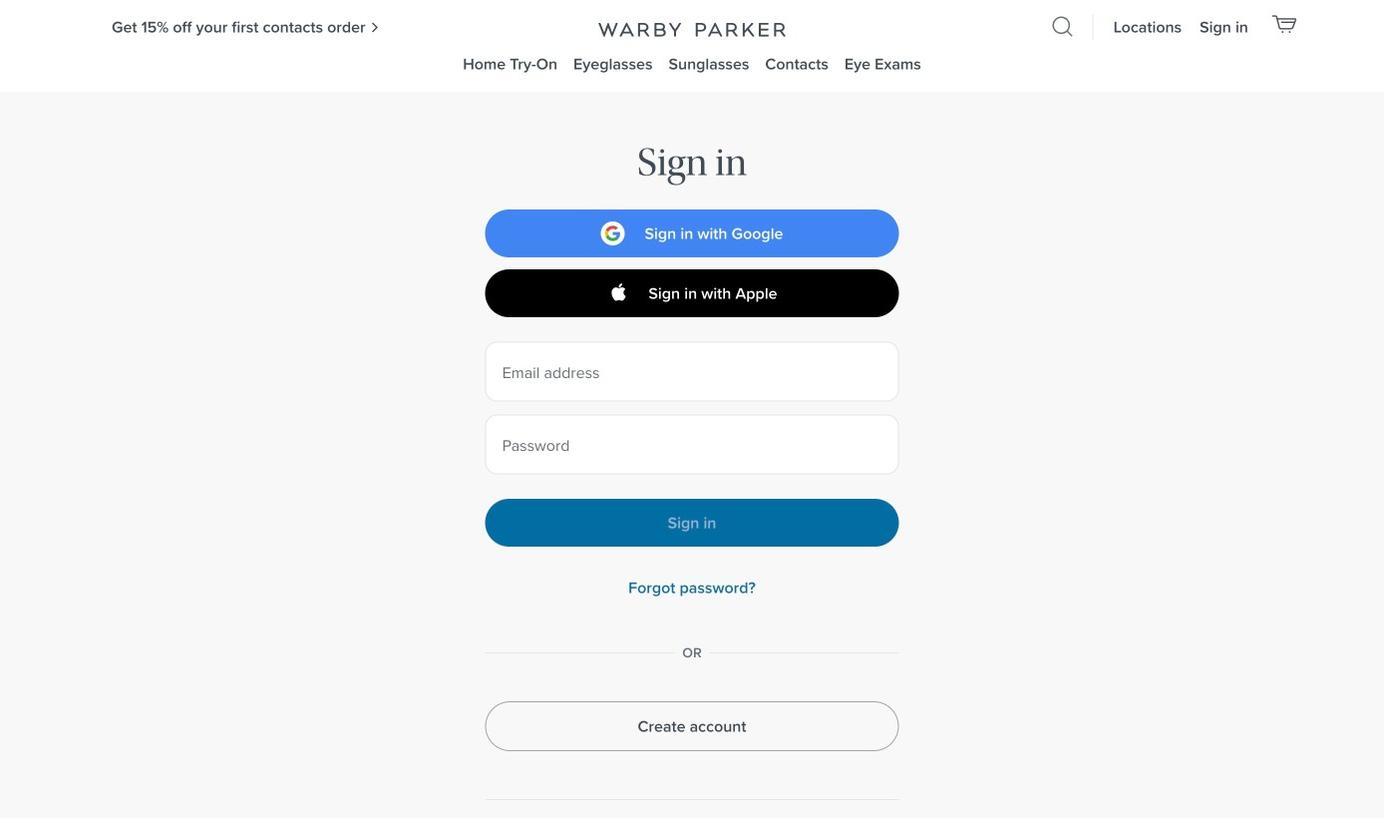 Task type: locate. For each thing, give the bounding box(es) containing it.
warby parker logo image
[[596, 22, 789, 37]]

navigation element
[[0, 0, 1385, 92]]

Password password field
[[501, 440, 836, 462]]



Task type: describe. For each thing, give the bounding box(es) containing it.
cart image
[[1272, 14, 1298, 33]]

header search image
[[1053, 16, 1074, 37]]

Email address email field
[[503, 371, 882, 393]]



